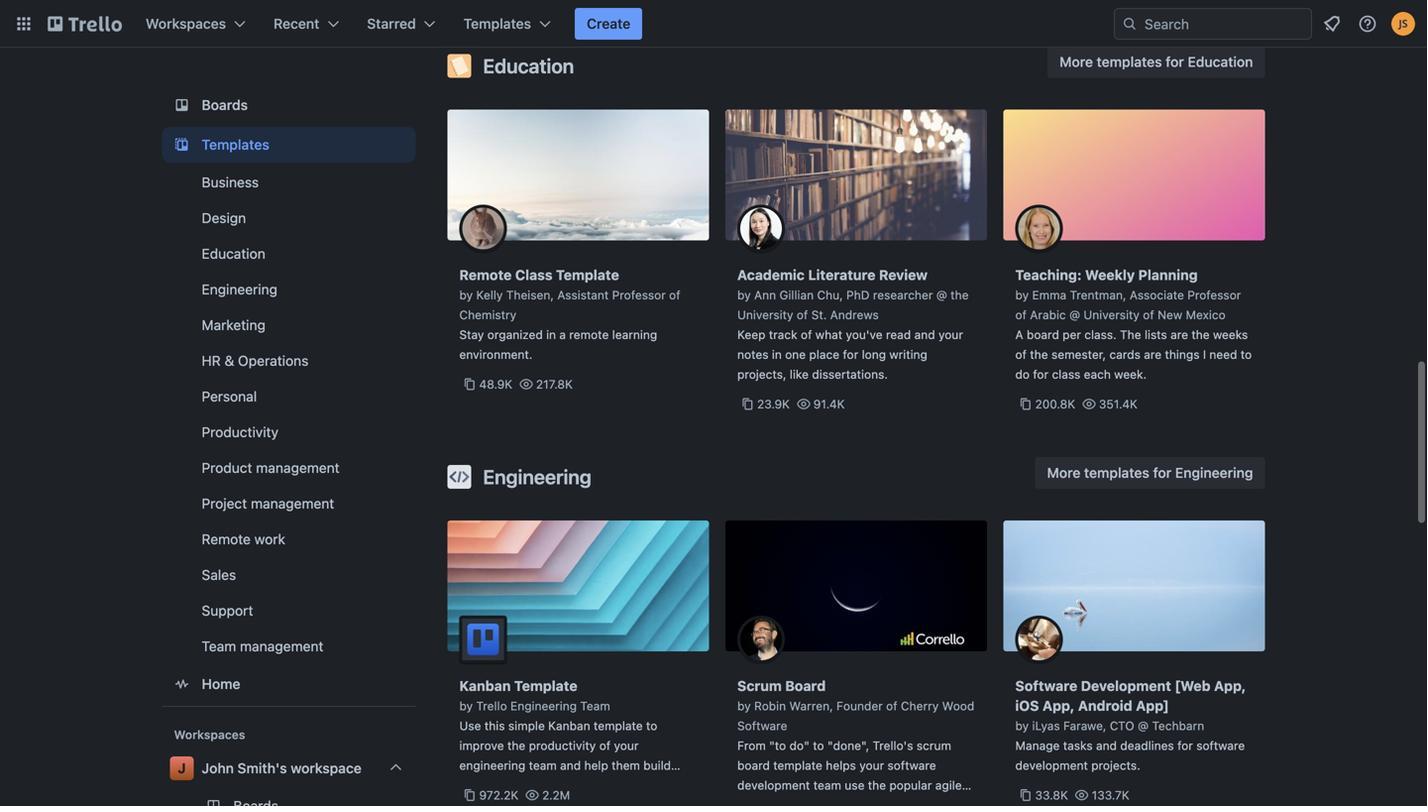 Task type: describe. For each thing, give the bounding box(es) containing it.
to inside teaching: weekly planning by emma trentman, associate professor of arabic @ university of new mexico a board per class. the lists are the weeks of the semester, cards are things i need to do for class each week.
[[1241, 347, 1252, 361]]

templates inside popup button
[[464, 15, 531, 32]]

@ inside teaching: weekly planning by emma trentman, associate professor of arabic @ university of new mexico a board per class. the lists are the weeks of the semester, cards are things i need to do for class each week.
[[1070, 308, 1081, 322]]

of up lists
[[1143, 308, 1155, 322]]

your inside scrum board by robin warren, founder of cherry wood software from "to do" to "done", trello's scrum board template helps your software development team use the popular agile framework to finish work faster.
[[860, 758, 885, 772]]

finish
[[815, 798, 845, 806]]

manage
[[1016, 739, 1060, 753]]

one
[[785, 347, 806, 361]]

of inside remote class template by kelly theisen, assistant professor of chemistry stay organized in a remote learning environment.
[[669, 288, 681, 302]]

kelly
[[476, 288, 503, 302]]

build
[[644, 758, 671, 772]]

founder
[[837, 699, 883, 713]]

john smith (johnsmith38824343) image
[[1392, 12, 1416, 36]]

use
[[845, 778, 865, 792]]

0 vertical spatial are
[[1171, 328, 1189, 342]]

template inside kanban template by trello engineering team use this simple kanban template to improve the productivity of your engineering team and help them build better products, faster.
[[594, 719, 643, 733]]

boards
[[202, 97, 248, 113]]

the up i
[[1192, 328, 1210, 342]]

of up do on the right of the page
[[1016, 347, 1027, 361]]

robin
[[755, 699, 786, 713]]

tasks
[[1064, 739, 1093, 753]]

researcher
[[873, 288, 933, 302]]

education icon image
[[448, 54, 471, 78]]

project
[[202, 495, 247, 512]]

framework
[[738, 798, 797, 806]]

app]
[[1136, 697, 1170, 714]]

sales
[[202, 567, 236, 583]]

theisen,
[[506, 288, 554, 302]]

class
[[515, 267, 553, 283]]

per
[[1063, 328, 1082, 342]]

and inside software development [web app, ios app, android app] by ilyas farawe, cto @ techbarn manage tasks and deadlines for software development projects.
[[1097, 739, 1117, 753]]

133.7k
[[1092, 788, 1130, 802]]

personal
[[202, 388, 257, 405]]

kanban template by trello engineering team use this simple kanban template to improve the productivity of your engineering team and help them build better products, faster.
[[460, 678, 671, 792]]

professor for template
[[612, 288, 666, 302]]

productivity
[[529, 739, 596, 753]]

cherry
[[901, 699, 939, 713]]

class
[[1052, 367, 1081, 381]]

product management
[[202, 460, 340, 476]]

351.4k
[[1099, 397, 1138, 411]]

to left "finish"
[[801, 798, 812, 806]]

more templates for education
[[1060, 54, 1254, 70]]

teaching: weekly planning by emma trentman, associate professor of arabic @ university of new mexico a board per class. the lists are the weeks of the semester, cards are things i need to do for class each week.
[[1016, 267, 1252, 381]]

the inside kanban template by trello engineering team use this simple kanban template to improve the productivity of your engineering team and help them build better products, faster.
[[508, 739, 526, 753]]

by inside kanban template by trello engineering team use this simple kanban template to improve the productivity of your engineering team and help them build better products, faster.
[[460, 699, 473, 713]]

search image
[[1122, 16, 1138, 32]]

marketing
[[202, 317, 266, 333]]

the inside scrum board by robin warren, founder of cherry wood software from "to do" to "done", trello's scrum board template helps your software development team use the popular agile framework to finish work faster.
[[868, 778, 886, 792]]

them
[[612, 758, 640, 772]]

0 vertical spatial team
[[202, 638, 236, 654]]

university for academic
[[738, 308, 794, 322]]

template inside remote class template by kelly theisen, assistant professor of chemistry stay organized in a remote learning environment.
[[556, 267, 619, 283]]

of up a in the right of the page
[[1016, 308, 1027, 322]]

"done",
[[828, 739, 870, 753]]

development inside scrum board by robin warren, founder of cherry wood software from "to do" to "done", trello's scrum board template helps your software development team use the popular agile framework to finish work faster.
[[738, 778, 810, 792]]

ios
[[1016, 697, 1040, 714]]

1 vertical spatial are
[[1144, 347, 1162, 361]]

weeks
[[1213, 328, 1249, 342]]

personal link
[[162, 381, 416, 412]]

new
[[1158, 308, 1183, 322]]

trello engineering team image
[[460, 616, 507, 663]]

education inside more templates for education button
[[1188, 54, 1254, 70]]

templates for engineering
[[1085, 464, 1150, 481]]

primary element
[[0, 0, 1428, 48]]

deadlines
[[1121, 739, 1175, 753]]

to right do"
[[813, 739, 824, 753]]

chu,
[[817, 288, 843, 302]]

team management link
[[162, 631, 416, 662]]

team management
[[202, 638, 324, 654]]

learning
[[612, 328, 657, 342]]

of left st.
[[797, 308, 808, 322]]

workspace
[[291, 760, 362, 776]]

your inside kanban template by trello engineering team use this simple kanban template to improve the productivity of your engineering team and help them build better products, faster.
[[614, 739, 639, 753]]

academic literature review by ann gillian chu, phd researcher @ the university of st. andrews keep track of what you've read and your notes in one place for long writing projects, like dissertations.
[[738, 267, 969, 381]]

recent button
[[262, 8, 351, 40]]

work inside scrum board by robin warren, founder of cherry wood software from "to do" to "done", trello's scrum board template helps your software development team use the popular agile framework to finish work faster.
[[849, 798, 876, 806]]

scrum
[[917, 739, 952, 753]]

0 notifications image
[[1321, 12, 1344, 36]]

the inside the academic literature review by ann gillian chu, phd researcher @ the university of st. andrews keep track of what you've read and your notes in one place for long writing projects, like dissertations.
[[951, 288, 969, 302]]

helps
[[826, 758, 856, 772]]

software inside scrum board by robin warren, founder of cherry wood software from "to do" to "done", trello's scrum board template helps your software development team use the popular agile framework to finish work faster.
[[888, 758, 937, 772]]

91.4k
[[814, 397, 845, 411]]

j
[[178, 760, 186, 776]]

for inside the academic literature review by ann gillian chu, phd researcher @ the university of st. andrews keep track of what you've read and your notes in one place for long writing projects, like dissertations.
[[843, 347, 859, 361]]

2.2m
[[542, 788, 570, 802]]

by inside scrum board by robin warren, founder of cherry wood software from "to do" to "done", trello's scrum board template helps your software development team use the popular agile framework to finish work faster.
[[738, 699, 751, 713]]

0 horizontal spatial templates
[[202, 136, 270, 153]]

@ inside software development [web app, ios app, android app] by ilyas farawe, cto @ techbarn manage tasks and deadlines for software development projects.
[[1138, 719, 1149, 733]]

techbarn
[[1152, 719, 1205, 733]]

and inside the academic literature review by ann gillian chu, phd researcher @ the university of st. andrews keep track of what you've read and your notes in one place for long writing projects, like dissertations.
[[915, 328, 935, 342]]

semester,
[[1052, 347, 1107, 361]]

hr & operations
[[202, 352, 309, 369]]

templates button
[[452, 8, 563, 40]]

of inside scrum board by robin warren, founder of cherry wood software from "to do" to "done", trello's scrum board template helps your software development team use the popular agile framework to finish work faster.
[[886, 699, 898, 713]]

projects.
[[1092, 758, 1141, 772]]

217.8k
[[536, 377, 573, 391]]

more templates for engineering button
[[1036, 457, 1266, 489]]

team inside scrum board by robin warren, founder of cherry wood software from "to do" to "done", trello's scrum board template helps your software development team use the popular agile framework to finish work faster.
[[814, 778, 842, 792]]

more for education
[[1060, 54, 1094, 70]]

starred button
[[355, 8, 448, 40]]

by inside software development [web app, ios app, android app] by ilyas farawe, cto @ techbarn manage tasks and deadlines for software development projects.
[[1016, 719, 1029, 733]]

template inside scrum board by robin warren, founder of cherry wood software from "to do" to "done", trello's scrum board template helps your software development team use the popular agile framework to finish work faster.
[[774, 758, 823, 772]]

starred
[[367, 15, 416, 32]]

1 vertical spatial workspaces
[[174, 728, 245, 742]]

home link
[[162, 666, 416, 702]]

team inside kanban template by trello engineering team use this simple kanban template to improve the productivity of your engineering team and help them build better products, faster.
[[580, 699, 610, 713]]

0 horizontal spatial app,
[[1043, 697, 1075, 714]]

team inside kanban template by trello engineering team use this simple kanban template to improve the productivity of your engineering team and help them build better products, faster.
[[529, 758, 557, 772]]

products,
[[497, 778, 551, 792]]

faster. inside kanban template by trello engineering team use this simple kanban template to improve the productivity of your engineering team and help them build better products, faster.
[[554, 778, 589, 792]]

wood
[[943, 699, 975, 713]]

better
[[460, 778, 494, 792]]

education inside education link
[[202, 245, 266, 262]]

open information menu image
[[1358, 14, 1378, 34]]

"to
[[770, 739, 786, 753]]

teaching:
[[1016, 267, 1082, 283]]

of inside kanban template by trello engineering team use this simple kanban template to improve the productivity of your engineering team and help them build better products, faster.
[[600, 739, 611, 753]]

board
[[786, 678, 826, 694]]

john smith's workspace
[[202, 760, 362, 776]]

board inside teaching: weekly planning by emma trentman, associate professor of arabic @ university of new mexico a board per class. the lists are the weeks of the semester, cards are things i need to do for class each week.
[[1027, 328, 1060, 342]]

management for product management
[[256, 460, 340, 476]]

0 horizontal spatial kanban
[[460, 678, 511, 694]]

0 horizontal spatial work
[[255, 531, 285, 547]]

trello
[[476, 699, 507, 713]]

writing
[[890, 347, 928, 361]]

create button
[[575, 8, 643, 40]]

help
[[584, 758, 609, 772]]

1 vertical spatial kanban
[[548, 719, 590, 733]]

software development [web app, ios app, android app] by ilyas farawe, cto @ techbarn manage tasks and deadlines for software development projects.
[[1016, 678, 1247, 772]]

popular
[[890, 778, 932, 792]]

remote for remote class template by kelly theisen, assistant professor of chemistry stay organized in a remote learning environment.
[[460, 267, 512, 283]]

management for team management
[[240, 638, 324, 654]]

engineering
[[460, 758, 526, 772]]

like
[[790, 367, 809, 381]]

education link
[[162, 238, 416, 270]]

productivity
[[202, 424, 279, 440]]

Search field
[[1138, 9, 1312, 39]]

to inside kanban template by trello engineering team use this simple kanban template to improve the productivity of your engineering team and help them build better products, faster.
[[646, 719, 658, 733]]

what
[[816, 328, 843, 342]]

23.9k
[[757, 397, 790, 411]]

planning
[[1139, 267, 1198, 283]]

associate
[[1130, 288, 1185, 302]]

support
[[202, 602, 253, 619]]



Task type: vqa. For each thing, say whether or not it's contained in the screenshot.
of inside Scrum Board by Robin Warren, Founder of Cherry Wood Software From "to do" to "done", Trello's scrum board template helps your software development team use the popular agile framework to finish work faster.
yes



Task type: locate. For each thing, give the bounding box(es) containing it.
professor for planning
[[1188, 288, 1242, 302]]

0 horizontal spatial template
[[594, 719, 643, 733]]

faster. inside scrum board by robin warren, founder of cherry wood software from "to do" to "done", trello's scrum board template helps your software development team use the popular agile framework to finish work faster.
[[879, 798, 914, 806]]

1 vertical spatial your
[[614, 739, 639, 753]]

1 horizontal spatial software
[[1197, 739, 1245, 753]]

templates
[[464, 15, 531, 32], [202, 136, 270, 153]]

academic
[[738, 267, 805, 283]]

marketing link
[[162, 309, 416, 341]]

of left cherry
[[886, 699, 898, 713]]

1 horizontal spatial and
[[915, 328, 935, 342]]

2 horizontal spatial education
[[1188, 54, 1254, 70]]

to up build
[[646, 719, 658, 733]]

1 horizontal spatial app,
[[1215, 678, 1247, 694]]

class.
[[1085, 328, 1117, 342]]

by inside teaching: weekly planning by emma trentman, associate professor of arabic @ university of new mexico a board per class. the lists are the weeks of the semester, cards are things i need to do for class each week.
[[1016, 288, 1029, 302]]

by inside the academic literature review by ann gillian chu, phd researcher @ the university of st. andrews keep track of what you've read and your notes in one place for long writing projects, like dissertations.
[[738, 288, 751, 302]]

1 horizontal spatial university
[[1084, 308, 1140, 322]]

0 horizontal spatial professor
[[612, 288, 666, 302]]

0 vertical spatial faster.
[[554, 778, 589, 792]]

1 university from the left
[[738, 308, 794, 322]]

0 vertical spatial development
[[1016, 758, 1088, 772]]

arabic
[[1030, 308, 1066, 322]]

back to home image
[[48, 8, 122, 40]]

1 vertical spatial template
[[514, 678, 578, 694]]

software inside software development [web app, ios app, android app] by ilyas farawe, cto @ techbarn manage tasks and deadlines for software development projects.
[[1016, 678, 1078, 694]]

by
[[460, 288, 473, 302], [738, 288, 751, 302], [1016, 288, 1029, 302], [460, 699, 473, 713], [738, 699, 751, 713], [1016, 719, 1029, 733]]

by inside remote class template by kelly theisen, assistant professor of chemistry stay organized in a remote learning environment.
[[460, 288, 473, 302]]

by down "ios"
[[1016, 719, 1029, 733]]

more for engineering
[[1047, 464, 1081, 481]]

template down do"
[[774, 758, 823, 772]]

things
[[1165, 347, 1200, 361]]

1 horizontal spatial board
[[1027, 328, 1060, 342]]

0 horizontal spatial are
[[1144, 347, 1162, 361]]

work down use at the bottom of the page
[[849, 798, 876, 806]]

university inside the academic literature review by ann gillian chu, phd researcher @ the university of st. andrews keep track of what you've read and your notes in one place for long writing projects, like dissertations.
[[738, 308, 794, 322]]

do
[[1016, 367, 1030, 381]]

professor inside teaching: weekly planning by emma trentman, associate professor of arabic @ university of new mexico a board per class. the lists are the weeks of the semester, cards are things i need to do for class each week.
[[1188, 288, 1242, 302]]

0 horizontal spatial faster.
[[554, 778, 589, 792]]

design link
[[162, 202, 416, 234]]

by left emma
[[1016, 288, 1029, 302]]

software inside scrum board by robin warren, founder of cherry wood software from "to do" to "done", trello's scrum board template helps your software development team use the popular agile framework to finish work faster.
[[738, 719, 788, 733]]

simple
[[509, 719, 545, 733]]

john
[[202, 760, 234, 776]]

software up the popular
[[888, 758, 937, 772]]

board down from
[[738, 758, 770, 772]]

in inside the academic literature review by ann gillian chu, phd researcher @ the university of st. andrews keep track of what you've read and your notes in one place for long writing projects, like dissertations.
[[772, 347, 782, 361]]

the right researcher
[[951, 288, 969, 302]]

team up "finish"
[[814, 778, 842, 792]]

2 professor from the left
[[1188, 288, 1242, 302]]

and inside kanban template by trello engineering team use this simple kanban template to improve the productivity of your engineering team and help them build better products, faster.
[[560, 758, 581, 772]]

by up the use
[[460, 699, 473, 713]]

university
[[738, 308, 794, 322], [1084, 308, 1140, 322]]

remote inside remote class template by kelly theisen, assistant professor of chemistry stay organized in a remote learning environment.
[[460, 267, 512, 283]]

your up them
[[614, 739, 639, 753]]

and down productivity
[[560, 758, 581, 772]]

1 horizontal spatial @
[[1070, 308, 1081, 322]]

review
[[879, 267, 928, 283]]

team up products,
[[529, 758, 557, 772]]

1 vertical spatial template
[[774, 758, 823, 772]]

place
[[810, 347, 840, 361]]

software down robin
[[738, 719, 788, 733]]

kanban up trello in the left of the page
[[460, 678, 511, 694]]

2 vertical spatial and
[[560, 758, 581, 772]]

faster. down help
[[554, 778, 589, 792]]

1 vertical spatial faster.
[[879, 798, 914, 806]]

by left the ann at the top right
[[738, 288, 751, 302]]

2 horizontal spatial your
[[939, 328, 964, 342]]

0 vertical spatial templates
[[464, 15, 531, 32]]

your inside the academic literature review by ann gillian chu, phd researcher @ the university of st. andrews keep track of what you've read and your notes in one place for long writing projects, like dissertations.
[[939, 328, 964, 342]]

board down arabic at the top
[[1027, 328, 1060, 342]]

0 horizontal spatial software
[[738, 719, 788, 733]]

each
[[1084, 367, 1111, 381]]

0 horizontal spatial education
[[202, 245, 266, 262]]

the right use at the bottom of the page
[[868, 778, 886, 792]]

0 vertical spatial more
[[1060, 54, 1094, 70]]

0 vertical spatial and
[[915, 328, 935, 342]]

a
[[1016, 328, 1024, 342]]

0 horizontal spatial software
[[888, 758, 937, 772]]

long
[[862, 347, 886, 361]]

university up 'class.'
[[1084, 308, 1140, 322]]

ann gillian chu, phd researcher @ the university of st. andrews image
[[738, 205, 785, 252]]

0 vertical spatial team
[[529, 758, 557, 772]]

48.9k
[[479, 377, 513, 391]]

are down lists
[[1144, 347, 1162, 361]]

trello's
[[873, 739, 914, 753]]

templates for education
[[1097, 54, 1163, 70]]

0 horizontal spatial team
[[529, 758, 557, 772]]

1 horizontal spatial your
[[860, 758, 885, 772]]

template inside kanban template by trello engineering team use this simple kanban template to improve the productivity of your engineering team and help them build better products, faster.
[[514, 678, 578, 694]]

team down support
[[202, 638, 236, 654]]

0 vertical spatial software
[[1016, 678, 1078, 694]]

template
[[594, 719, 643, 733], [774, 758, 823, 772]]

@ up per
[[1070, 308, 1081, 322]]

template board image
[[170, 133, 194, 157]]

0 vertical spatial board
[[1027, 328, 1060, 342]]

remote down project
[[202, 531, 251, 547]]

engineering inside kanban template by trello engineering team use this simple kanban template to improve the productivity of your engineering team and help them build better products, faster.
[[511, 699, 577, 713]]

chemistry
[[460, 308, 517, 322]]

kanban
[[460, 678, 511, 694], [548, 719, 590, 733]]

2 horizontal spatial @
[[1138, 719, 1149, 733]]

management down productivity link
[[256, 460, 340, 476]]

1 vertical spatial and
[[1097, 739, 1117, 753]]

1 horizontal spatial in
[[772, 347, 782, 361]]

0 vertical spatial management
[[256, 460, 340, 476]]

1 horizontal spatial team
[[814, 778, 842, 792]]

engineering icon image
[[448, 465, 471, 489]]

by left kelly on the left of page
[[460, 288, 473, 302]]

0 horizontal spatial board
[[738, 758, 770, 772]]

[web
[[1175, 678, 1211, 694]]

1 vertical spatial software
[[738, 719, 788, 733]]

1 horizontal spatial remote
[[460, 267, 512, 283]]

a
[[560, 328, 566, 342]]

and up writing
[[915, 328, 935, 342]]

template up assistant
[[556, 267, 619, 283]]

972.2k
[[479, 788, 519, 802]]

@ right researcher
[[937, 288, 948, 302]]

of
[[669, 288, 681, 302], [797, 308, 808, 322], [1016, 308, 1027, 322], [1143, 308, 1155, 322], [801, 328, 812, 342], [1016, 347, 1027, 361], [886, 699, 898, 713], [600, 739, 611, 753]]

workspaces up john
[[174, 728, 245, 742]]

remote for remote work
[[202, 531, 251, 547]]

board image
[[170, 93, 194, 117]]

@ up 'deadlines'
[[1138, 719, 1149, 733]]

1 vertical spatial management
[[251, 495, 334, 512]]

2 horizontal spatial and
[[1097, 739, 1117, 753]]

st.
[[812, 308, 827, 322]]

trentman,
[[1070, 288, 1127, 302]]

0 vertical spatial software
[[1197, 739, 1245, 753]]

0 vertical spatial templates
[[1097, 54, 1163, 70]]

0 vertical spatial work
[[255, 531, 285, 547]]

1 horizontal spatial education
[[483, 54, 574, 77]]

remote inside remote work link
[[202, 531, 251, 547]]

0 horizontal spatial in
[[546, 328, 556, 342]]

1 vertical spatial app,
[[1043, 697, 1075, 714]]

management for project management
[[251, 495, 334, 512]]

emma trentman, associate professor of arabic @ university of new mexico image
[[1016, 205, 1063, 252]]

1 professor from the left
[[612, 288, 666, 302]]

1 vertical spatial in
[[772, 347, 782, 361]]

2 vertical spatial management
[[240, 638, 324, 654]]

faster. down the popular
[[879, 798, 914, 806]]

software
[[1197, 739, 1245, 753], [888, 758, 937, 772]]

stay
[[460, 328, 484, 342]]

need
[[1210, 347, 1238, 361]]

scrum
[[738, 678, 782, 694]]

education
[[1188, 54, 1254, 70], [483, 54, 574, 77], [202, 245, 266, 262]]

templates down "search" icon
[[1097, 54, 1163, 70]]

software down techbarn on the right bottom of page
[[1197, 739, 1245, 753]]

to right need
[[1241, 347, 1252, 361]]

workspaces inside dropdown button
[[146, 15, 226, 32]]

template up them
[[594, 719, 643, 733]]

i
[[1203, 347, 1207, 361]]

1 vertical spatial development
[[738, 778, 810, 792]]

1 horizontal spatial team
[[580, 699, 610, 713]]

1 horizontal spatial work
[[849, 798, 876, 806]]

university down the ann at the top right
[[738, 308, 794, 322]]

home image
[[170, 672, 194, 696]]

in left one
[[772, 347, 782, 361]]

education down "search" field
[[1188, 54, 1254, 70]]

0 vertical spatial template
[[594, 719, 643, 733]]

1 vertical spatial board
[[738, 758, 770, 772]]

and up "projects."
[[1097, 739, 1117, 753]]

0 horizontal spatial development
[[738, 778, 810, 792]]

@ inside the academic literature review by ann gillian chu, phd researcher @ the university of st. andrews keep track of what you've read and your notes in one place for long writing projects, like dissertations.
[[937, 288, 948, 302]]

the down simple
[[508, 739, 526, 753]]

from
[[738, 739, 766, 753]]

are up things
[[1171, 328, 1189, 342]]

0 horizontal spatial team
[[202, 638, 236, 654]]

create
[[587, 15, 631, 32]]

&
[[225, 352, 234, 369]]

33.8k
[[1036, 788, 1069, 802]]

template up simple
[[514, 678, 578, 694]]

agile
[[936, 778, 962, 792]]

in inside remote class template by kelly theisen, assistant professor of chemistry stay organized in a remote learning environment.
[[546, 328, 556, 342]]

1 vertical spatial @
[[1070, 308, 1081, 322]]

1 vertical spatial work
[[849, 798, 876, 806]]

this
[[485, 719, 505, 733]]

are
[[1171, 328, 1189, 342], [1144, 347, 1162, 361]]

android
[[1079, 697, 1133, 714]]

app, up ilyas
[[1043, 697, 1075, 714]]

of left the ann at the top right
[[669, 288, 681, 302]]

management down product management link
[[251, 495, 334, 512]]

0 horizontal spatial and
[[560, 758, 581, 772]]

0 horizontal spatial university
[[738, 308, 794, 322]]

0 vertical spatial app,
[[1215, 678, 1247, 694]]

remote up kelly on the left of page
[[460, 267, 512, 283]]

kanban up productivity
[[548, 719, 590, 733]]

0 horizontal spatial your
[[614, 739, 639, 753]]

smith's
[[238, 760, 287, 776]]

0 vertical spatial kanban
[[460, 678, 511, 694]]

template
[[556, 267, 619, 283], [514, 678, 578, 694]]

2 vertical spatial your
[[860, 758, 885, 772]]

you've
[[846, 328, 883, 342]]

projects,
[[738, 367, 787, 381]]

product management link
[[162, 452, 416, 484]]

templates up education icon
[[464, 15, 531, 32]]

your up use at the bottom of the page
[[860, 758, 885, 772]]

1 horizontal spatial software
[[1016, 678, 1078, 694]]

1 horizontal spatial template
[[774, 758, 823, 772]]

ilyas farawe, cto @ techbarn image
[[1016, 616, 1063, 663]]

ilyas
[[1033, 719, 1061, 733]]

for inside software development [web app, ios app, android app] by ilyas farawe, cto @ techbarn manage tasks and deadlines for software development projects.
[[1178, 739, 1194, 753]]

for
[[1166, 54, 1185, 70], [843, 347, 859, 361], [1033, 367, 1049, 381], [1154, 464, 1172, 481], [1178, 739, 1194, 753]]

university for teaching:
[[1084, 308, 1140, 322]]

assistant
[[558, 288, 609, 302]]

in left a
[[546, 328, 556, 342]]

0 vertical spatial @
[[937, 288, 948, 302]]

development up framework
[[738, 778, 810, 792]]

work down project management
[[255, 531, 285, 547]]

dissertations.
[[812, 367, 888, 381]]

1 horizontal spatial professor
[[1188, 288, 1242, 302]]

0 horizontal spatial @
[[937, 288, 948, 302]]

cto
[[1110, 719, 1135, 733]]

0 vertical spatial in
[[546, 328, 556, 342]]

1 vertical spatial team
[[580, 699, 610, 713]]

1 vertical spatial remote
[[202, 531, 251, 547]]

management down support link
[[240, 638, 324, 654]]

development down manage
[[1016, 758, 1088, 772]]

professor up learning
[[612, 288, 666, 302]]

development
[[1081, 678, 1172, 694]]

templates up business
[[202, 136, 270, 153]]

remote class template by kelly theisen, assistant professor of chemistry stay organized in a remote learning environment.
[[460, 267, 681, 361]]

professor up mexico
[[1188, 288, 1242, 302]]

1 horizontal spatial faster.
[[879, 798, 914, 806]]

the left semester,
[[1030, 347, 1049, 361]]

1 vertical spatial more
[[1047, 464, 1081, 481]]

software inside software development [web app, ios app, android app] by ilyas farawe, cto @ techbarn manage tasks and deadlines for software development projects.
[[1197, 739, 1245, 753]]

of left what
[[801, 328, 812, 342]]

education down the templates popup button
[[483, 54, 574, 77]]

professor inside remote class template by kelly theisen, assistant professor of chemistry stay organized in a remote learning environment.
[[612, 288, 666, 302]]

kelly theisen, assistant professor of chemistry image
[[460, 205, 507, 252]]

education down design
[[202, 245, 266, 262]]

1 vertical spatial team
[[814, 778, 842, 792]]

scrum board by robin warren, founder of cherry wood software from "to do" to "done", trello's scrum board template helps your software development team use the popular agile framework to finish work faster.
[[738, 678, 975, 806]]

sales link
[[162, 559, 416, 591]]

your
[[939, 328, 964, 342], [614, 739, 639, 753], [860, 758, 885, 772]]

1 vertical spatial templates
[[202, 136, 270, 153]]

1 horizontal spatial kanban
[[548, 719, 590, 733]]

board inside scrum board by robin warren, founder of cherry wood software from "to do" to "done", trello's scrum board template helps your software development team use the popular agile framework to finish work faster.
[[738, 758, 770, 772]]

0 vertical spatial remote
[[460, 267, 512, 283]]

robin warren, founder of cherry wood software image
[[738, 616, 785, 663]]

do"
[[790, 739, 810, 753]]

remote
[[569, 328, 609, 342]]

software
[[1016, 678, 1078, 694], [738, 719, 788, 733]]

app, right the [web
[[1215, 678, 1247, 694]]

templates down 351.4k
[[1085, 464, 1150, 481]]

by down scrum
[[738, 699, 751, 713]]

team up productivity
[[580, 699, 610, 713]]

business
[[202, 174, 259, 190]]

1 vertical spatial software
[[888, 758, 937, 772]]

professor
[[612, 288, 666, 302], [1188, 288, 1242, 302]]

university inside teaching: weekly planning by emma trentman, associate professor of arabic @ university of new mexico a board per class. the lists are the weeks of the semester, cards are things i need to do for class each week.
[[1084, 308, 1140, 322]]

engineering inside button
[[1176, 464, 1254, 481]]

1 horizontal spatial templates
[[464, 15, 531, 32]]

notes
[[738, 347, 769, 361]]

1 horizontal spatial development
[[1016, 758, 1088, 772]]

ann
[[755, 288, 776, 302]]

0 vertical spatial template
[[556, 267, 619, 283]]

your right the 'read'
[[939, 328, 964, 342]]

1 horizontal spatial are
[[1171, 328, 1189, 342]]

1 vertical spatial templates
[[1085, 464, 1150, 481]]

2 university from the left
[[1084, 308, 1140, 322]]

development inside software development [web app, ios app, android app] by ilyas farawe, cto @ techbarn manage tasks and deadlines for software development projects.
[[1016, 758, 1088, 772]]

0 horizontal spatial remote
[[202, 531, 251, 547]]

0 vertical spatial workspaces
[[146, 15, 226, 32]]

andrews
[[830, 308, 879, 322]]

for inside teaching: weekly planning by emma trentman, associate professor of arabic @ university of new mexico a board per class. the lists are the weeks of the semester, cards are things i need to do for class each week.
[[1033, 367, 1049, 381]]

of up help
[[600, 739, 611, 753]]

0 vertical spatial your
[[939, 328, 964, 342]]

workspaces up board image
[[146, 15, 226, 32]]

recent
[[274, 15, 320, 32]]

software up "ios"
[[1016, 678, 1078, 694]]

2 vertical spatial @
[[1138, 719, 1149, 733]]



